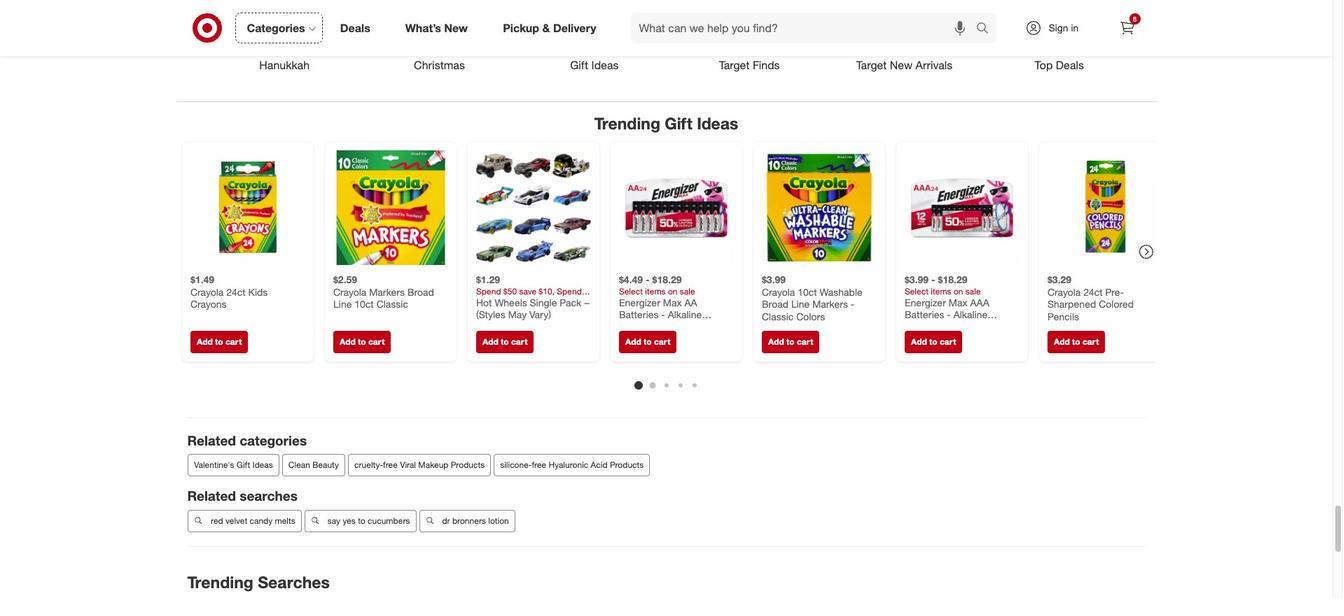 Task type: vqa. For each thing, say whether or not it's contained in the screenshot.
creator
no



Task type: locate. For each thing, give the bounding box(es) containing it.
2 battery from the left
[[905, 321, 937, 333]]

cart down $3.99 - $18.29 select items on sale energizer max aaa batteries - alkaline battery
[[940, 337, 956, 347]]

on left aaa
[[954, 286, 963, 296]]

battery for energizer max aa batteries - alkaline battery
[[619, 321, 651, 333]]

add
[[196, 337, 212, 347], [339, 337, 355, 347], [482, 337, 498, 347], [625, 337, 641, 347], [768, 337, 784, 347], [911, 337, 927, 347], [1054, 337, 1070, 347]]

to down $4.49 - $18.29 select items on sale energizer max aa batteries - alkaline battery
[[643, 337, 651, 347]]

crayola inside $3.29 crayola 24ct pre- sharpened colored pencils
[[1047, 286, 1081, 298]]

add to cart for crayola 24ct pre- sharpened colored pencils
[[1054, 337, 1099, 347]]

deals right top
[[1056, 58, 1084, 72]]

1 horizontal spatial alkaline
[[953, 309, 987, 321]]

select inside $4.49 - $18.29 select items on sale energizer max aa batteries - alkaline battery
[[619, 286, 643, 296]]

0 horizontal spatial trending
[[187, 573, 253, 593]]

$3.99 crayola 10ct washable broad line markers - classic colors
[[762, 274, 862, 322]]

6 add to cart button from the left
[[905, 331, 962, 353]]

max left aaa
[[949, 296, 967, 308]]

0 vertical spatial related
[[187, 433, 236, 449]]

energizer left aaa
[[905, 296, 946, 308]]

add to cart down crayons
[[196, 337, 242, 347]]

on inside $4.49 - $18.29 select items on sale energizer max aa batteries - alkaline battery
[[668, 286, 677, 296]]

2 vertical spatial ideas
[[252, 460, 273, 471]]

to down $3.99 - $18.29 select items on sale energizer max aaa batteries - alkaline battery
[[929, 337, 937, 347]]

6 cart from the left
[[940, 337, 956, 347]]

0 horizontal spatial 10ct
[[354, 298, 374, 310]]

1 vertical spatial trending
[[187, 573, 253, 593]]

to for crayola markers broad line 10ct classic
[[358, 337, 366, 347]]

finds
[[753, 58, 780, 72]]

add for crayola 24ct pre- sharpened colored pencils
[[1054, 337, 1070, 347]]

related for related categories
[[187, 433, 236, 449]]

select down $4.49
[[619, 286, 643, 296]]

1 products from the left
[[451, 460, 484, 471]]

2 line from the left
[[791, 298, 810, 310]]

add down pencils
[[1054, 337, 1070, 347]]

0 horizontal spatial $3.99
[[762, 274, 786, 286]]

$18.29
[[652, 274, 681, 286], [938, 274, 967, 286]]

hanukkah link
[[207, 0, 362, 73]]

2 horizontal spatial gift
[[665, 113, 693, 133]]

2 on from the left
[[954, 286, 963, 296]]

ideas down categories
[[252, 460, 273, 471]]

to down crayons
[[215, 337, 223, 347]]

24ct left kids
[[226, 286, 245, 298]]

2 free from the left
[[532, 460, 546, 471]]

1 add to cart from the left
[[196, 337, 242, 347]]

1 battery from the left
[[619, 321, 651, 333]]

max for aa
[[663, 296, 682, 308]]

pencils
[[1047, 310, 1079, 322]]

1 select from the left
[[619, 286, 643, 296]]

$3.99 for $3.99 - $18.29 select items on sale energizer max aaa batteries - alkaline battery
[[905, 274, 928, 286]]

7 add from the left
[[1054, 337, 1070, 347]]

0 horizontal spatial sale
[[680, 286, 695, 296]]

energizer max aaa batteries - alkaline battery image
[[905, 150, 1019, 265], [905, 150, 1019, 265]]

10ct up colors
[[798, 286, 817, 298]]

max inside $3.99 - $18.29 select items on sale energizer max aaa batteries - alkaline battery
[[949, 296, 967, 308]]

7 add to cart button from the left
[[1047, 331, 1105, 353]]

1 horizontal spatial new
[[890, 58, 913, 72]]

&
[[542, 21, 550, 35]]

1 horizontal spatial on
[[954, 286, 963, 296]]

crayola
[[190, 286, 223, 298], [333, 286, 366, 298], [762, 286, 795, 298], [1047, 286, 1081, 298]]

alkaline for aa
[[668, 309, 702, 321]]

6 link
[[1112, 13, 1143, 43]]

1 horizontal spatial batteries
[[905, 309, 944, 321]]

say
[[327, 516, 340, 527]]

1 line from the left
[[333, 298, 352, 310]]

2 crayola from the left
[[333, 286, 366, 298]]

markers
[[369, 286, 404, 298], [812, 298, 848, 310]]

add to cart button for crayola 24ct pre- sharpened colored pencils
[[1047, 331, 1105, 353]]

0 horizontal spatial alkaline
[[668, 309, 702, 321]]

cart down $2.59 crayola markers broad line 10ct classic
[[368, 337, 384, 347]]

1 free from the left
[[383, 460, 397, 471]]

silicone-
[[500, 460, 532, 471]]

items left aa
[[645, 286, 665, 296]]

6
[[1133, 15, 1137, 23]]

add down crayons
[[196, 337, 212, 347]]

$18.29 inside $4.49 - $18.29 select items on sale energizer max aa batteries - alkaline battery
[[652, 274, 681, 286]]

select inside $3.99 - $18.29 select items on sale energizer max aaa batteries - alkaline battery
[[905, 286, 928, 296]]

on inside $3.99 - $18.29 select items on sale energizer max aaa batteries - alkaline battery
[[954, 286, 963, 296]]

new for target
[[890, 58, 913, 72]]

crayola 24ct pre-sharpened colored pencils image
[[1047, 150, 1162, 265], [1047, 150, 1162, 265]]

1 target from the left
[[719, 58, 750, 72]]

alkaline inside $3.99 - $18.29 select items on sale energizer max aaa batteries - alkaline battery
[[953, 309, 987, 321]]

sign
[[1049, 22, 1069, 34]]

2 add to cart from the left
[[339, 337, 384, 347]]

1 sale from the left
[[680, 286, 695, 296]]

0 horizontal spatial $18.29
[[652, 274, 681, 286]]

1 24ct from the left
[[226, 286, 245, 298]]

1 horizontal spatial items
[[931, 286, 951, 296]]

$3.29 crayola 24ct pre- sharpened colored pencils
[[1047, 274, 1134, 322]]

add to cart down $3.99 - $18.29 select items on sale energizer max aaa batteries - alkaline battery
[[911, 337, 956, 347]]

products right makeup
[[451, 460, 484, 471]]

0 horizontal spatial free
[[383, 460, 397, 471]]

cart down crayons
[[225, 337, 242, 347]]

$1.29
[[476, 274, 500, 286]]

0 horizontal spatial target
[[719, 58, 750, 72]]

red
[[210, 516, 223, 527]]

1 horizontal spatial classic
[[762, 310, 793, 322]]

0 horizontal spatial gift
[[236, 460, 250, 471]]

sharpened
[[1047, 298, 1096, 310]]

3 crayola from the left
[[762, 286, 795, 298]]

crayola down $2.59
[[333, 286, 366, 298]]

add down $3.99 crayola 10ct washable broad line markers - classic colors
[[768, 337, 784, 347]]

3 add to cart from the left
[[482, 337, 527, 347]]

- inside $3.99 crayola 10ct washable broad line markers - classic colors
[[851, 298, 854, 310]]

1 vertical spatial gift
[[665, 113, 693, 133]]

categories
[[247, 21, 305, 35]]

trending down red
[[187, 573, 253, 593]]

0 horizontal spatial new
[[444, 21, 468, 35]]

2 max from the left
[[949, 296, 967, 308]]

1 related from the top
[[187, 433, 236, 449]]

beauty
[[312, 460, 339, 471]]

alkaline down aa
[[668, 309, 702, 321]]

hot wheels single pack – (styles may vary) image
[[476, 150, 591, 265], [476, 150, 591, 265]]

-
[[645, 274, 649, 286], [931, 274, 935, 286], [851, 298, 854, 310], [661, 309, 665, 321], [947, 309, 951, 321]]

10ct
[[798, 286, 817, 298], [354, 298, 374, 310]]

add for crayola markers broad line 10ct classic
[[339, 337, 355, 347]]

add to cart down may
[[482, 337, 527, 347]]

crayola markers broad line 10ct classic image
[[333, 150, 448, 265], [333, 150, 448, 265]]

4 crayola from the left
[[1047, 286, 1081, 298]]

1 batteries from the left
[[619, 309, 658, 321]]

items inside $3.99 - $18.29 select items on sale energizer max aaa batteries - alkaline battery
[[931, 286, 951, 296]]

cart down colors
[[797, 337, 813, 347]]

0 vertical spatial gift
[[570, 58, 588, 72]]

pickup & delivery link
[[491, 13, 614, 43]]

2 products from the left
[[610, 460, 644, 471]]

add down $2.59 crayola markers broad line 10ct classic
[[339, 337, 355, 347]]

2 select from the left
[[905, 286, 928, 296]]

makeup
[[418, 460, 448, 471]]

crayola left washable
[[762, 286, 795, 298]]

1 horizontal spatial max
[[949, 296, 967, 308]]

items inside $4.49 - $18.29 select items on sale energizer max aa batteries - alkaline battery
[[645, 286, 665, 296]]

to right yes
[[358, 516, 365, 527]]

items left aaa
[[931, 286, 951, 296]]

sale inside $3.99 - $18.29 select items on sale energizer max aaa batteries - alkaline battery
[[965, 286, 981, 296]]

cart for crayola 24ct kids crayons
[[225, 337, 242, 347]]

2 alkaline from the left
[[953, 309, 987, 321]]

select left aaa
[[905, 286, 928, 296]]

add down $4.49 - $18.29 select items on sale energizer max aa batteries - alkaline battery
[[625, 337, 641, 347]]

batteries inside $3.99 - $18.29 select items on sale energizer max aaa batteries - alkaline battery
[[905, 309, 944, 321]]

line down $2.59
[[333, 298, 352, 310]]

2 vertical spatial gift
[[236, 460, 250, 471]]

gift for trending gift ideas
[[665, 113, 693, 133]]

1 horizontal spatial energizer
[[905, 296, 946, 308]]

energizer for $3.99
[[905, 296, 946, 308]]

2 cart from the left
[[368, 337, 384, 347]]

add to cart for crayola markers broad line 10ct classic
[[339, 337, 384, 347]]

1 vertical spatial new
[[890, 58, 913, 72]]

select
[[619, 286, 643, 296], [905, 286, 928, 296]]

related
[[187, 433, 236, 449], [187, 488, 236, 505]]

clean beauty
[[288, 460, 339, 471]]

0 vertical spatial deals
[[340, 21, 370, 35]]

1 horizontal spatial markers
[[812, 298, 848, 310]]

4 add to cart button from the left
[[619, 331, 677, 353]]

products
[[451, 460, 484, 471], [610, 460, 644, 471]]

what's
[[405, 21, 441, 35]]

3 cart from the left
[[511, 337, 527, 347]]

6 add from the left
[[911, 337, 927, 347]]

1 alkaline from the left
[[668, 309, 702, 321]]

on for $3.99 - $18.29
[[954, 286, 963, 296]]

add to cart button for energizer max aa batteries - alkaline battery
[[619, 331, 677, 353]]

add to cart button for crayola markers broad line 10ct classic
[[333, 331, 391, 353]]

4 add to cart from the left
[[625, 337, 670, 347]]

energizer down $4.49
[[619, 296, 660, 308]]

cucumbers
[[367, 516, 410, 527]]

$18.29 for $3.99 - $18.29
[[938, 274, 967, 286]]

1 vertical spatial deals
[[1056, 58, 1084, 72]]

colors
[[796, 310, 825, 322]]

line up colors
[[791, 298, 810, 310]]

trending gift ideas
[[594, 113, 738, 133]]

line inside $2.59 crayola markers broad line 10ct classic
[[333, 298, 352, 310]]

2 energizer from the left
[[905, 296, 946, 308]]

free
[[383, 460, 397, 471], [532, 460, 546, 471]]

1 crayola from the left
[[190, 286, 223, 298]]

3 add from the left
[[482, 337, 498, 347]]

target left finds
[[719, 58, 750, 72]]

new for what's
[[444, 21, 468, 35]]

1 horizontal spatial deals
[[1056, 58, 1084, 72]]

ideas for trending gift ideas
[[697, 113, 738, 133]]

related up valentine's
[[187, 433, 236, 449]]

add to cart down $2.59 crayola markers broad line 10ct classic
[[339, 337, 384, 347]]

$18.29 inside $3.99 - $18.29 select items on sale energizer max aaa batteries - alkaline battery
[[938, 274, 967, 286]]

$1.49
[[190, 274, 214, 286]]

add to cart for crayola 24ct kids crayons
[[196, 337, 242, 347]]

0 horizontal spatial classic
[[376, 298, 408, 310]]

sale for aa
[[680, 286, 695, 296]]

0 horizontal spatial products
[[451, 460, 484, 471]]

delivery
[[553, 21, 596, 35]]

2 related from the top
[[187, 488, 236, 505]]

24ct inside $3.29 crayola 24ct pre- sharpened colored pencils
[[1083, 286, 1103, 298]]

5 add from the left
[[768, 337, 784, 347]]

1 horizontal spatial line
[[791, 298, 810, 310]]

crayola inside $1.49 crayola 24ct kids crayons
[[190, 286, 223, 298]]

crayola inside $2.59 crayola markers broad line 10ct classic
[[333, 286, 366, 298]]

products inside cruelty-free viral makeup products link
[[451, 460, 484, 471]]

free for cruelty-
[[383, 460, 397, 471]]

crayola for $2.59
[[333, 286, 366, 298]]

sale inside $4.49 - $18.29 select items on sale energizer max aa batteries - alkaline battery
[[680, 286, 695, 296]]

add down $3.99 - $18.29 select items on sale energizer max aaa batteries - alkaline battery
[[911, 337, 927, 347]]

$4.49
[[619, 274, 643, 286]]

0 vertical spatial ideas
[[592, 58, 619, 72]]

battery
[[619, 321, 651, 333], [905, 321, 937, 333]]

10ct inside $3.99 crayola 10ct washable broad line markers - classic colors
[[798, 286, 817, 298]]

add to cart down colors
[[768, 337, 813, 347]]

1 horizontal spatial products
[[610, 460, 644, 471]]

melts
[[275, 516, 295, 527]]

deals
[[340, 21, 370, 35], [1056, 58, 1084, 72]]

to down may
[[501, 337, 509, 347]]

24ct
[[226, 286, 245, 298], [1083, 286, 1103, 298]]

7 add to cart from the left
[[1054, 337, 1099, 347]]

1 energizer from the left
[[619, 296, 660, 308]]

5 cart from the left
[[797, 337, 813, 347]]

0 horizontal spatial line
[[333, 298, 352, 310]]

crayola down $3.29
[[1047, 286, 1081, 298]]

1 add to cart button from the left
[[190, 331, 248, 353]]

add to cart for crayola 10ct washable broad line markers - classic colors
[[768, 337, 813, 347]]

classic
[[376, 298, 408, 310], [762, 310, 793, 322]]

0 horizontal spatial on
[[668, 286, 677, 296]]

crayola inside $3.99 crayola 10ct washable broad line markers - classic colors
[[762, 286, 795, 298]]

1 add from the left
[[196, 337, 212, 347]]

2 add from the left
[[339, 337, 355, 347]]

add to cart for hot wheels single pack – (styles may vary)
[[482, 337, 527, 347]]

0 horizontal spatial battery
[[619, 321, 651, 333]]

1 horizontal spatial trending
[[594, 113, 660, 133]]

battery inside $4.49 - $18.29 select items on sale energizer max aa batteries - alkaline battery
[[619, 321, 651, 333]]

6 add to cart from the left
[[911, 337, 956, 347]]

max for aaa
[[949, 296, 967, 308]]

washable
[[820, 286, 862, 298]]

broad inside $2.59 crayola markers broad line 10ct classic
[[407, 286, 434, 298]]

4 add from the left
[[625, 337, 641, 347]]

2 add to cart button from the left
[[333, 331, 391, 353]]

products right the acid
[[610, 460, 644, 471]]

1 on from the left
[[668, 286, 677, 296]]

2 items from the left
[[931, 286, 951, 296]]

1 horizontal spatial $3.99
[[905, 274, 928, 286]]

crayola 10ct washable broad line markers - classic colors image
[[762, 150, 877, 265], [762, 150, 877, 265]]

batteries inside $4.49 - $18.29 select items on sale energizer max aa batteries - alkaline battery
[[619, 309, 658, 321]]

yes
[[342, 516, 355, 527]]

0 horizontal spatial broad
[[407, 286, 434, 298]]

$1.49 crayola 24ct kids crayons
[[190, 274, 267, 310]]

free left hyaluronic
[[532, 460, 546, 471]]

battery for energizer max aaa batteries - alkaline battery
[[905, 321, 937, 333]]

battery inside $3.99 - $18.29 select items on sale energizer max aaa batteries - alkaline battery
[[905, 321, 937, 333]]

24ct left pre-
[[1083, 286, 1103, 298]]

10ct down $2.59
[[354, 298, 374, 310]]

5 add to cart button from the left
[[762, 331, 819, 353]]

2 horizontal spatial ideas
[[697, 113, 738, 133]]

1 $18.29 from the left
[[652, 274, 681, 286]]

crayola up crayons
[[190, 286, 223, 298]]

red velvet candy melts link
[[187, 511, 301, 533]]

sign in
[[1049, 22, 1079, 34]]

$3.99 inside $3.99 - $18.29 select items on sale energizer max aaa batteries - alkaline battery
[[905, 274, 928, 286]]

24ct inside $1.49 crayola 24ct kids crayons
[[226, 286, 245, 298]]

1 vertical spatial ideas
[[697, 113, 738, 133]]

0 horizontal spatial 24ct
[[226, 286, 245, 298]]

2 batteries from the left
[[905, 309, 944, 321]]

cart down may
[[511, 337, 527, 347]]

cart down sharpened
[[1082, 337, 1099, 347]]

classic inside $2.59 crayola markers broad line 10ct classic
[[376, 298, 408, 310]]

trending for trending gift ideas
[[594, 113, 660, 133]]

in
[[1071, 22, 1079, 34]]

ideas down target finds
[[697, 113, 738, 133]]

to down $3.99 crayola 10ct washable broad line markers - classic colors
[[786, 337, 794, 347]]

candy
[[249, 516, 272, 527]]

1 cart from the left
[[225, 337, 242, 347]]

add to cart button
[[190, 331, 248, 353], [333, 331, 391, 353], [476, 331, 534, 353], [619, 331, 677, 353], [762, 331, 819, 353], [905, 331, 962, 353], [1047, 331, 1105, 353]]

2 $3.99 from the left
[[905, 274, 928, 286]]

cart for crayola 10ct washable broad line markers - classic colors
[[797, 337, 813, 347]]

add to cart down pencils
[[1054, 337, 1099, 347]]

2 24ct from the left
[[1083, 286, 1103, 298]]

ideas down delivery
[[592, 58, 619, 72]]

to down $2.59 crayola markers broad line 10ct classic
[[358, 337, 366, 347]]

1 vertical spatial related
[[187, 488, 236, 505]]

0 vertical spatial classic
[[376, 298, 408, 310]]

energizer inside $4.49 - $18.29 select items on sale energizer max aa batteries - alkaline battery
[[619, 296, 660, 308]]

target left arrivals on the top
[[856, 58, 887, 72]]

1 horizontal spatial 24ct
[[1083, 286, 1103, 298]]

christmas link
[[362, 0, 517, 73]]

2 target from the left
[[856, 58, 887, 72]]

viral
[[400, 460, 416, 471]]

sale
[[680, 286, 695, 296], [965, 286, 981, 296]]

cart for energizer max aa batteries - alkaline battery
[[654, 337, 670, 347]]

add down (styles
[[482, 337, 498, 347]]

cruelty-free viral makeup products link
[[348, 455, 491, 477]]

0 vertical spatial new
[[444, 21, 468, 35]]

free left viral
[[383, 460, 397, 471]]

3 add to cart button from the left
[[476, 331, 534, 353]]

alkaline down aaa
[[953, 309, 987, 321]]

energizer inside $3.99 - $18.29 select items on sale energizer max aaa batteries - alkaline battery
[[905, 296, 946, 308]]

add to cart down $4.49 - $18.29 select items on sale energizer max aa batteries - alkaline battery
[[625, 337, 670, 347]]

1 horizontal spatial free
[[532, 460, 546, 471]]

0 horizontal spatial markers
[[369, 286, 404, 298]]

cart
[[225, 337, 242, 347], [368, 337, 384, 347], [511, 337, 527, 347], [654, 337, 670, 347], [797, 337, 813, 347], [940, 337, 956, 347], [1082, 337, 1099, 347]]

2 sale from the left
[[965, 286, 981, 296]]

$3.99 inside $3.99 crayola 10ct washable broad line markers - classic colors
[[762, 274, 786, 286]]

related up red
[[187, 488, 236, 505]]

1 horizontal spatial battery
[[905, 321, 937, 333]]

dr bronners lotion link
[[419, 511, 515, 533]]

crayola 24ct kids crayons image
[[190, 150, 305, 265], [190, 150, 305, 265]]

4 cart from the left
[[654, 337, 670, 347]]

clean beauty link
[[282, 455, 345, 477]]

0 horizontal spatial select
[[619, 286, 643, 296]]

on
[[668, 286, 677, 296], [954, 286, 963, 296]]

1 horizontal spatial broad
[[762, 298, 788, 310]]

cart for crayola markers broad line 10ct classic
[[368, 337, 384, 347]]

0 horizontal spatial items
[[645, 286, 665, 296]]

lotion
[[488, 516, 509, 527]]

valentine's gift ideas
[[194, 460, 273, 471]]

add for energizer max aaa batteries - alkaline battery
[[911, 337, 927, 347]]

sale for aaa
[[965, 286, 981, 296]]

1 horizontal spatial $18.29
[[938, 274, 967, 286]]

1 items from the left
[[645, 286, 665, 296]]

max inside $4.49 - $18.29 select items on sale energizer max aa batteries - alkaline battery
[[663, 296, 682, 308]]

0 horizontal spatial ideas
[[252, 460, 273, 471]]

products inside silicone-free hyaluronic acid products link
[[610, 460, 644, 471]]

to for energizer max aa batteries - alkaline battery
[[643, 337, 651, 347]]

1 vertical spatial classic
[[762, 310, 793, 322]]

add to cart button for crayola 10ct washable broad line markers - classic colors
[[762, 331, 819, 353]]

1 $3.99 from the left
[[762, 274, 786, 286]]

1 horizontal spatial sale
[[965, 286, 981, 296]]

trending
[[594, 113, 660, 133], [187, 573, 253, 593]]

add to cart button for energizer max aaa batteries - alkaline battery
[[905, 331, 962, 353]]

1 horizontal spatial select
[[905, 286, 928, 296]]

deals left what's
[[340, 21, 370, 35]]

1 horizontal spatial target
[[856, 58, 887, 72]]

add to cart for energizer max aa batteries - alkaline battery
[[625, 337, 670, 347]]

5 add to cart from the left
[[768, 337, 813, 347]]

energizer max aa batteries - alkaline battery image
[[619, 150, 734, 265], [619, 150, 734, 265]]

0 horizontal spatial max
[[663, 296, 682, 308]]

alkaline inside $4.49 - $18.29 select items on sale energizer max aa batteries - alkaline battery
[[668, 309, 702, 321]]

search
[[970, 22, 1003, 36]]

to for crayola 10ct washable broad line markers - classic colors
[[786, 337, 794, 347]]

target
[[719, 58, 750, 72], [856, 58, 887, 72]]

7 cart from the left
[[1082, 337, 1099, 347]]

1 horizontal spatial 10ct
[[798, 286, 817, 298]]

on left aa
[[668, 286, 677, 296]]

to down pencils
[[1072, 337, 1080, 347]]

cart down $4.49 - $18.29 select items on sale energizer max aa batteries - alkaline battery
[[654, 337, 670, 347]]

0 vertical spatial trending
[[594, 113, 660, 133]]

0 horizontal spatial energizer
[[619, 296, 660, 308]]

new right what's
[[444, 21, 468, 35]]

new left arrivals on the top
[[890, 58, 913, 72]]

max
[[663, 296, 682, 308], [949, 296, 967, 308]]

max left aa
[[663, 296, 682, 308]]

2 $18.29 from the left
[[938, 274, 967, 286]]

0 horizontal spatial batteries
[[619, 309, 658, 321]]

what's new link
[[393, 13, 486, 43]]

1 max from the left
[[663, 296, 682, 308]]

trending down gift ideas
[[594, 113, 660, 133]]



Task type: describe. For each thing, give the bounding box(es) containing it.
bronners
[[452, 516, 486, 527]]

pre-
[[1105, 286, 1124, 298]]

searches
[[240, 488, 298, 505]]

categories link
[[235, 13, 323, 43]]

silicone-free hyaluronic acid products link
[[494, 455, 650, 477]]

24ct for crayons
[[226, 286, 245, 298]]

crayola for $1.49
[[190, 286, 223, 298]]

top deals link
[[982, 0, 1137, 73]]

crayons
[[190, 298, 226, 310]]

to for crayola 24ct kids crayons
[[215, 337, 223, 347]]

hot
[[476, 296, 492, 308]]

colored
[[1099, 298, 1134, 310]]

add to cart button for crayola 24ct kids crayons
[[190, 331, 248, 353]]

red velvet candy melts
[[210, 516, 295, 527]]

target for target finds
[[719, 58, 750, 72]]

gift ideas
[[570, 58, 619, 72]]

target new arrivals
[[856, 58, 953, 72]]

$18.29 for $4.49 - $18.29
[[652, 274, 681, 286]]

search button
[[970, 13, 1003, 46]]

searches
[[258, 573, 330, 593]]

related categories
[[187, 433, 307, 449]]

markers inside $2.59 crayola markers broad line 10ct classic
[[369, 286, 404, 298]]

vary)
[[529, 309, 551, 321]]

$3.99 - $18.29 select items on sale energizer max aaa batteries - alkaline battery
[[905, 274, 989, 333]]

top deals
[[1035, 58, 1084, 72]]

$2.59 crayola markers broad line 10ct classic
[[333, 274, 434, 310]]

hot wheels single pack – (styles may vary)
[[476, 296, 590, 321]]

cart for crayola 24ct pre- sharpened colored pencils
[[1082, 337, 1099, 347]]

clean
[[288, 460, 310, 471]]

markers inside $3.99 crayola 10ct washable broad line markers - classic colors
[[812, 298, 848, 310]]

target finds
[[719, 58, 780, 72]]

add to cart button for hot wheels single pack – (styles may vary)
[[476, 331, 534, 353]]

sign in link
[[1013, 13, 1101, 43]]

gift for valentine's gift ideas
[[236, 460, 250, 471]]

1 horizontal spatial ideas
[[592, 58, 619, 72]]

target finds link
[[672, 0, 827, 73]]

10ct inside $2.59 crayola markers broad line 10ct classic
[[354, 298, 374, 310]]

may
[[508, 309, 526, 321]]

add for crayola 24ct kids crayons
[[196, 337, 212, 347]]

–
[[584, 296, 590, 308]]

$3.99 for $3.99 crayola 10ct washable broad line markers - classic colors
[[762, 274, 786, 286]]

to for hot wheels single pack – (styles may vary)
[[501, 337, 509, 347]]

target new arrivals link
[[827, 0, 982, 73]]

add for crayola 10ct washable broad line markers - classic colors
[[768, 337, 784, 347]]

(styles
[[476, 309, 505, 321]]

valentine's gift ideas link
[[187, 455, 279, 477]]

$4.49 - $18.29 select items on sale energizer max aa batteries - alkaline battery
[[619, 274, 702, 333]]

categories
[[240, 433, 307, 449]]

1 horizontal spatial gift
[[570, 58, 588, 72]]

say yes to cucumbers
[[327, 516, 410, 527]]

top
[[1035, 58, 1053, 72]]

broad inside $3.99 crayola 10ct washable broad line markers - classic colors
[[762, 298, 788, 310]]

gift ideas link
[[517, 0, 672, 73]]

line inside $3.99 crayola 10ct washable broad line markers - classic colors
[[791, 298, 810, 310]]

kids
[[248, 286, 267, 298]]

deals link
[[328, 13, 388, 43]]

What can we help you find? suggestions appear below search field
[[631, 13, 980, 43]]

add to cart for energizer max aaa batteries - alkaline battery
[[911, 337, 956, 347]]

valentine's
[[194, 460, 234, 471]]

cart for energizer max aaa batteries - alkaline battery
[[940, 337, 956, 347]]

select for energizer max aaa batteries - alkaline battery
[[905, 286, 928, 296]]

trending for trending searches
[[187, 573, 253, 593]]

add for energizer max aa batteries - alkaline battery
[[625, 337, 641, 347]]

dr
[[442, 516, 450, 527]]

christmas
[[414, 58, 465, 72]]

items for $4.49
[[645, 286, 665, 296]]

24ct for sharpened
[[1083, 286, 1103, 298]]

crayola for $3.99
[[762, 286, 795, 298]]

on for $4.49 - $18.29
[[668, 286, 677, 296]]

hyaluronic
[[548, 460, 588, 471]]

velvet
[[225, 516, 247, 527]]

target for target new arrivals
[[856, 58, 887, 72]]

batteries for energizer max aa batteries - alkaline battery
[[619, 309, 658, 321]]

to for energizer max aaa batteries - alkaline battery
[[929, 337, 937, 347]]

related for related searches
[[187, 488, 236, 505]]

crayola for $3.29
[[1047, 286, 1081, 298]]

trending searches
[[187, 573, 330, 593]]

batteries for energizer max aaa batteries - alkaline battery
[[905, 309, 944, 321]]

hanukkah
[[259, 58, 310, 72]]

$3.29
[[1047, 274, 1071, 286]]

dr bronners lotion
[[442, 516, 509, 527]]

pickup
[[503, 21, 539, 35]]

say yes to cucumbers link
[[304, 511, 416, 533]]

free for silicone-
[[532, 460, 546, 471]]

cruelty-
[[354, 460, 383, 471]]

products for cruelty-free viral makeup products
[[451, 460, 484, 471]]

arrivals
[[916, 58, 953, 72]]

cart for hot wheels single pack – (styles may vary)
[[511, 337, 527, 347]]

classic inside $3.99 crayola 10ct washable broad line markers - classic colors
[[762, 310, 793, 322]]

items for $3.99
[[931, 286, 951, 296]]

add for hot wheels single pack – (styles may vary)
[[482, 337, 498, 347]]

deals inside 'link'
[[1056, 58, 1084, 72]]

aaa
[[970, 296, 989, 308]]

alkaline for aaa
[[953, 309, 987, 321]]

pickup & delivery
[[503, 21, 596, 35]]

ideas for valentine's gift ideas
[[252, 460, 273, 471]]

aa
[[684, 296, 697, 308]]

0 horizontal spatial deals
[[340, 21, 370, 35]]

acid
[[591, 460, 607, 471]]

single
[[530, 296, 557, 308]]

related searches
[[187, 488, 298, 505]]

energizer for $4.49
[[619, 296, 660, 308]]

products for silicone-free hyaluronic acid products
[[610, 460, 644, 471]]

select for energizer max aa batteries - alkaline battery
[[619, 286, 643, 296]]

wheels
[[494, 296, 527, 308]]

pack
[[559, 296, 581, 308]]

$2.59
[[333, 274, 357, 286]]

silicone-free hyaluronic acid products
[[500, 460, 644, 471]]

to for crayola 24ct pre- sharpened colored pencils
[[1072, 337, 1080, 347]]



